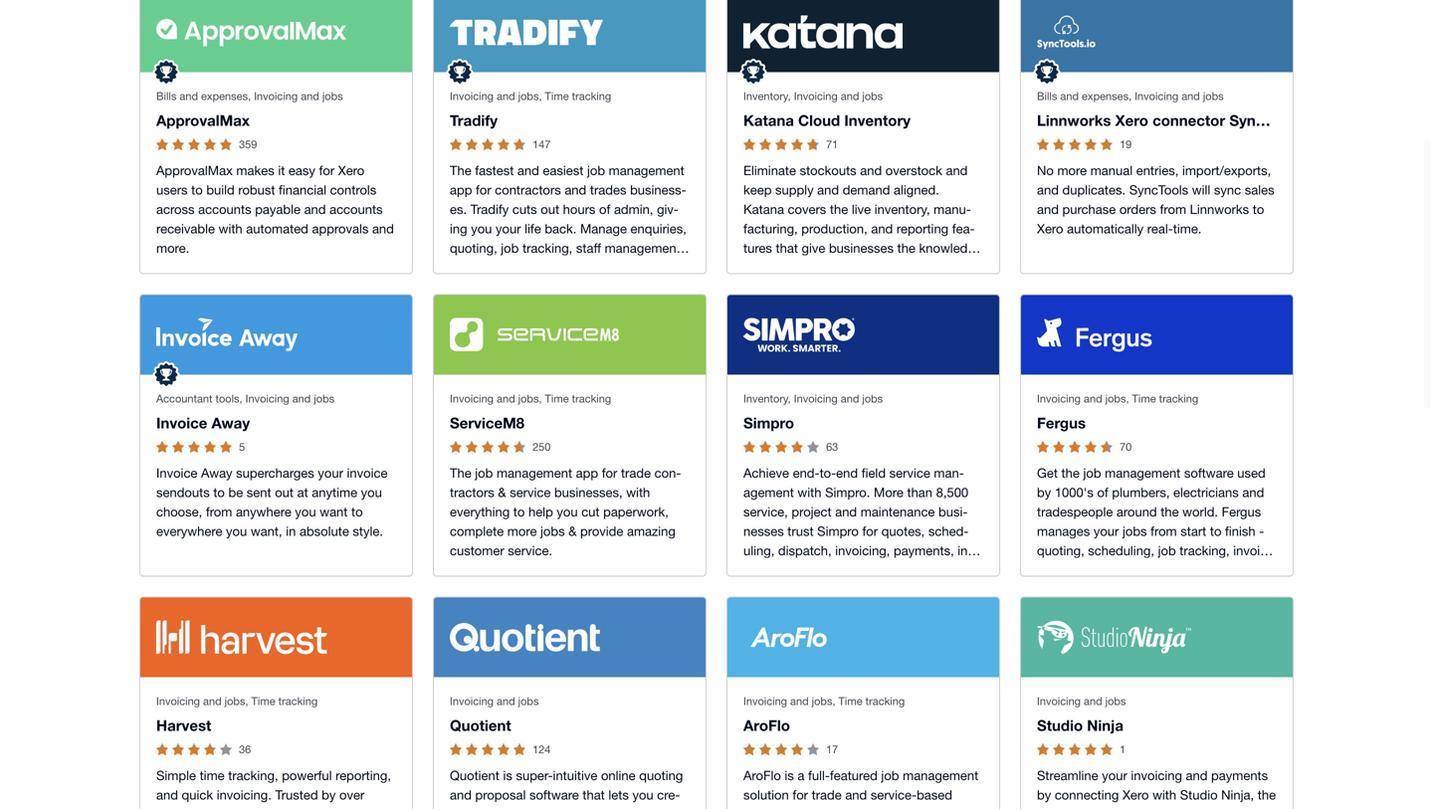 Task type: describe. For each thing, give the bounding box(es) containing it.
quotes,
[[882, 524, 925, 539]]

to right start
[[1210, 524, 1222, 539]]

businesses inside simple time tracking, powerful reporting, and quick invoicing. trusted by over 10,000 businesses in more than 1
[[199, 807, 264, 809]]

demand
[[843, 182, 890, 198]]

tradespeople
[[1037, 504, 1113, 520]]

featured app image for want,
[[146, 355, 186, 395]]

trade inside aroflo is a full-featured job management solution for trade and service-based businesses. manage jobs through the
[[812, 788, 842, 803]]

sendouts
[[156, 485, 210, 500]]

full-
[[808, 768, 830, 784]]

job up trades on the top left of page
[[587, 163, 605, 178]]

plumbers,
[[1112, 485, 1170, 500]]

paperwork,
[[603, 504, 669, 520]]

katana cloud inventory app logo image
[[744, 16, 903, 50]]

away inside accountant tools, invoicing and jobs invoice away
[[212, 414, 250, 432]]

eliminate stockouts and overstock and keep supply and demand aligned. katana covers the live inventory, manu facturing, production, and reporting fea tures that give businesses the knowledge they need to make the right decisions.
[[744, 163, 982, 275]]

aroflo inside aroflo is a full-featured job management solution for trade and service-based businesses. manage jobs through the
[[744, 768, 781, 784]]

fergus link
[[1037, 414, 1086, 432]]

uling,
[[744, 524, 969, 559]]

simpro inside inventory, invoicing and jobs simpro
[[744, 414, 794, 432]]

simple
[[156, 768, 196, 784]]

staff
[[576, 241, 601, 256]]

management inside the achieve end-to-end field service man agement with simpro. more than 8,500 service, project and maintenance busi nesses trust simpro for quotes, sched uling, dispatch, invoicing, payments, in ventory management and more.
[[790, 563, 866, 578]]

in inside invoice away supercharges your invoice sendouts to be sent out at anytime you choose, from anywhere you want to everywhere you want, in absolute style.
[[286, 524, 296, 539]]

more inside no more manual entries, import/exports, and duplicates. synctools will sync sales and purchase orders from linnworks to xero automatically real-time.
[[1058, 163, 1087, 178]]

con
[[655, 466, 681, 481]]

job inside the job management app for trade con tractors & service businesses, with everything to help you cut paperwork, complete more jobs & provide amazing customer service.
[[475, 466, 493, 481]]

crm
[[1190, 807, 1219, 809]]

and inside invoicing and jobs studio ninja
[[1084, 695, 1103, 708]]

xero inside approvalmax makes it easy for xero users to build robust financial controls across accounts payable and accounts receivable with automated approvals and more.
[[338, 163, 365, 178]]

synctools inside no more manual entries, import/exports, and duplicates. synctools will sync sales and purchase orders from linnworks to xero automatically real-time.
[[1130, 182, 1189, 198]]

you down "at"
[[295, 504, 316, 520]]

17
[[826, 743, 838, 756]]

over
[[339, 788, 365, 803]]

invoicing inside invoicing and jobs, time tracking servicem8
[[450, 392, 494, 405]]

simpro logo image
[[744, 318, 855, 352]]

cuts
[[512, 202, 537, 217]]

out inside invoice away supercharges your invoice sendouts to be sent out at anytime you choose, from anywhere you want to everywhere you want, in absolute style.
[[275, 485, 294, 500]]

entries,
[[1136, 163, 1179, 178]]

management inside aroflo is a full-featured job management solution for trade and service-based businesses. manage jobs through the
[[903, 768, 979, 784]]

250
[[533, 441, 551, 454]]

and inside 'inventory, invoicing and jobs katana cloud inventory'
[[841, 90, 859, 103]]

in inside simple time tracking, powerful reporting, and quick invoicing. trusted by over 10,000 businesses in more than 1
[[268, 807, 278, 809]]

8,500
[[936, 485, 969, 500]]

get the job management software used by 1000's of plumbers, electricians and tradespeople around the world. fergus manages your jobs from start to finish - quoting, scheduling, job tracking, invoic ing - and integrates with xero to give you a 360 view of how your business is performing.
[[1037, 466, 1274, 617]]

achieve
[[744, 466, 789, 481]]

more inside simple time tracking, powerful reporting, and quick invoicing. trusted by over 10,000 businesses in more than 1
[[281, 807, 311, 809]]

xero inside bills and expenses, invoicing and jobs linnworks xero connector synctools
[[1115, 112, 1149, 130]]

management inside the job management app for trade con tractors & service businesses, with everything to help you cut paperwork, complete more jobs & provide amazing customer service.
[[497, 466, 572, 481]]

overstock
[[886, 163, 943, 178]]

expenses, for linnworks
[[1082, 90, 1132, 103]]

tools,
[[215, 392, 242, 405]]

the for everything
[[450, 466, 472, 481]]

business inside get the job management software used by 1000's of plumbers, electricians and tradespeople around the world. fergus manages your jobs from start to finish - quoting, scheduling, job tracking, invoic ing - and integrates with xero to give you a 360 view of how your business is performing.
[[1175, 582, 1226, 597]]

2 vertical spatial &
[[569, 524, 577, 539]]

featured app image for across
[[146, 53, 186, 92]]

invoicing inside invoicing and jobs studio ninja
[[1037, 695, 1081, 708]]

service.
[[508, 543, 553, 559]]

quotient inside "quotient is super-intuitive online quoting and proposal software that lets you cre ate, send and manage your quote"
[[450, 768, 500, 784]]

tracking, inside simple time tracking, powerful reporting, and quick invoicing. trusted by over 10,000 businesses in more than 1
[[228, 768, 278, 784]]

is inside get the job management software used by 1000's of plumbers, electricians and tradespeople around the world. fergus manages your jobs from start to finish - quoting, scheduling, job tracking, invoic ing - and integrates with xero to give you a 360 view of how your business is performing.
[[1229, 582, 1239, 597]]

of down trades on the top left of page
[[599, 202, 611, 217]]

lets
[[609, 788, 629, 803]]

ninja
[[1087, 717, 1124, 735]]

2 accounts from the left
[[330, 202, 383, 217]]

the inside the fastest and easiest job management app for contractors and trades business es. tradify cuts out hours of admin, giv ing you your life back. manage enquiries, quoting, job tracking, staff management, timesheets, invoicing & more! trusted by thousands of businesses around the world.
[[641, 279, 660, 295]]

for inside the achieve end-to-end field service man agement with simpro. more than 8,500 service, project and maintenance busi nesses trust simpro for quotes, sched uling, dispatch, invoicing, payments, in ventory management and more.
[[862, 524, 878, 539]]

field
[[862, 466, 886, 481]]

give inside eliminate stockouts and overstock and keep supply and demand aligned. katana covers the live inventory, manu facturing, production, and reporting fea tures that give businesses the knowledge they need to make the right decisions.
[[802, 241, 826, 256]]

aroflo app logo image
[[744, 621, 834, 655]]

inventory
[[844, 112, 911, 130]]

the up production,
[[830, 202, 848, 217]]

at
[[297, 485, 308, 500]]

invoicing.
[[217, 788, 272, 803]]

of right 1000's
[[1097, 485, 1109, 500]]

jobs inside get the job management software used by 1000's of plumbers, electricians and tradespeople around the world. fergus manages your jobs from start to finish - quoting, scheduling, job tracking, invoic ing - and integrates with xero to give you a 360 view of how your business is performing.
[[1123, 524, 1147, 539]]

is for ate,
[[503, 768, 512, 784]]

for inside aroflo is a full-featured job management solution for trade and service-based businesses. manage jobs through the
[[793, 788, 808, 803]]

man
[[934, 466, 964, 481]]

send
[[475, 807, 503, 809]]

jobs, for from
[[1106, 392, 1129, 405]]

in inside the achieve end-to-end field service man agement with simpro. more than 8,500 service, project and maintenance busi nesses trust simpro for quotes, sched uling, dispatch, invoicing, payments, in ventory management and more.
[[958, 543, 973, 559]]

and inside invoicing and jobs quotient
[[497, 695, 515, 708]]

invoicing and jobs quotient
[[450, 695, 539, 735]]

that inside eliminate stockouts and overstock and keep supply and demand aligned. katana covers the live inventory, manu facturing, production, and reporting fea tures that give businesses the knowledge they need to make the right decisions.
[[776, 241, 798, 256]]

supply
[[775, 182, 814, 198]]

and inside inventory, invoicing and jobs simpro
[[841, 392, 859, 405]]

trusted inside the fastest and easiest job management app for contractors and trades business es. tradify cuts out hours of admin, giv ing you your life back. manage enquiries, quoting, job tracking, staff management, timesheets, invoicing & more! trusted by thousands of businesses around the world.
[[623, 260, 666, 275]]

want,
[[251, 524, 282, 539]]

more. inside the achieve end-to-end field service man agement with simpro. more than 8,500 service, project and maintenance busi nesses trust simpro for quotes, sched uling, dispatch, invoicing, payments, in ventory management and more.
[[895, 563, 928, 578]]

life
[[525, 221, 541, 237]]

fergus app logo image
[[1037, 318, 1152, 352]]

to left 'be'
[[213, 485, 225, 500]]

from for linnworks
[[1160, 202, 1187, 217]]

project
[[792, 504, 832, 520]]

service inside the job management app for trade con tractors & service businesses, with everything to help you cut paperwork, complete more jobs & provide amazing customer service.
[[510, 485, 551, 500]]

tractors
[[450, 466, 681, 500]]

businesses inside eliminate stockouts and overstock and keep supply and demand aligned. katana covers the live inventory, manu facturing, production, and reporting fea tures that give businesses the knowledge they need to make the right decisions.
[[829, 241, 894, 256]]

ventory
[[744, 543, 973, 578]]

tradify logo image
[[450, 20, 603, 46]]

accountant
[[156, 392, 212, 405]]

and inside invoicing and jobs, time tracking servicem8
[[497, 392, 515, 405]]

tracking, inside get the job management software used by 1000's of plumbers, electricians and tradespeople around the world. fergus manages your jobs from start to finish - quoting, scheduling, job tracking, invoic ing - and integrates with xero to give you a 360 view of how your business is performing.
[[1180, 543, 1230, 559]]

1 vertical spatial -
[[1058, 563, 1063, 578]]

with inside approvalmax makes it easy for xero users to build robust financial controls across accounts payable and accounts receivable with automated approvals and more.
[[219, 221, 243, 237]]

trusted inside simple time tracking, powerful reporting, and quick invoicing. trusted by over 10,000 businesses in more than 1
[[275, 788, 318, 803]]

cre
[[657, 788, 680, 803]]

manual
[[1091, 163, 1133, 178]]

jobs inside the job management app for trade con tractors & service businesses, with everything to help you cut paperwork, complete more jobs & provide amazing customer service.
[[541, 524, 565, 539]]

provide
[[580, 524, 623, 539]]

streamline
[[1037, 768, 1099, 784]]

jobs inside aroflo is a full-featured job management solution for trade and service-based businesses. manage jobs through the
[[866, 807, 890, 809]]

everything
[[450, 504, 510, 520]]

invoicing inside invoicing and jobs, time tracking fergus
[[1037, 392, 1081, 405]]

147
[[533, 138, 551, 151]]

powerful
[[282, 768, 332, 784]]

receivable
[[156, 221, 215, 237]]

you inside the fastest and easiest job management app for contractors and trades business es. tradify cuts out hours of admin, giv ing you your life back. manage enquiries, quoting, job tracking, staff management, timesheets, invoicing & more! trusted by thousands of businesses around the world.
[[471, 221, 492, 237]]

to down electricians
[[1211, 563, 1222, 578]]

more inside the job management app for trade con tractors & service businesses, with everything to help you cut paperwork, complete more jobs & provide amazing customer service.
[[507, 524, 537, 539]]

across
[[156, 202, 195, 217]]

of left how
[[1103, 582, 1114, 597]]

and inside invoicing and jobs, time tracking aroflo
[[790, 695, 809, 708]]

jobs, inside invoicing and jobs, time tracking aroflo
[[812, 695, 836, 708]]

simple time tracking, powerful reporting, and quick invoicing. trusted by over 10,000 businesses in more than 1
[[156, 768, 391, 809]]

& inside the fastest and easiest job management app for contractors and trades business es. tradify cuts out hours of admin, giv ing you your life back. manage enquiries, quoting, job tracking, staff management, timesheets, invoicing & more! trusted by thousands of businesses around the world.
[[575, 260, 583, 275]]

tradify link
[[450, 112, 498, 130]]

customer
[[450, 543, 504, 559]]

harvest
[[156, 717, 211, 735]]

the down plumbers,
[[1161, 504, 1179, 520]]

enquiries,
[[631, 221, 687, 237]]

katana inside eliminate stockouts and overstock and keep supply and demand aligned. katana covers the live inventory, manu facturing, production, and reporting fea tures that give businesses the knowledge they need to make the right decisions.
[[744, 202, 784, 217]]

away inside invoice away supercharges your invoice sendouts to be sent out at anytime you choose, from anywhere you want to everywhere you want, in absolute style.
[[201, 466, 232, 481]]

you left want,
[[226, 524, 247, 539]]

and inside aroflo is a full-featured job management solution for trade and service-based businesses. manage jobs through the
[[845, 788, 867, 803]]

invoice
[[347, 466, 388, 481]]

by inside streamline your invoicing and payments by connecting xero with studio ninja, the world's most user-friendly crm softwa
[[1037, 788, 1051, 803]]

time.
[[1173, 221, 1202, 237]]

get
[[1037, 466, 1058, 481]]

63
[[826, 441, 838, 454]]

tradify inside the fastest and easiest job management app for contractors and trades business es. tradify cuts out hours of admin, giv ing you your life back. manage enquiries, quoting, job tracking, staff management, timesheets, invoicing & more! trusted by thousands of businesses around the world.
[[471, 202, 509, 217]]

fea
[[952, 221, 975, 237]]

124
[[533, 743, 551, 756]]

makes
[[236, 163, 274, 178]]

invoicing and jobs studio ninja
[[1037, 695, 1126, 735]]

70
[[1120, 441, 1132, 454]]

software inside "quotient is super-intuitive online quoting and proposal software that lets you cre ate, send and manage your quote"
[[530, 788, 579, 803]]

job up timesheets,
[[501, 241, 519, 256]]

linnworks inside bills and expenses, invoicing and jobs linnworks xero connector synctools
[[1037, 112, 1111, 130]]

you down invoice
[[361, 485, 382, 500]]

decisions.
[[906, 260, 964, 275]]

and inside invoicing and jobs, time tracking fergus
[[1084, 392, 1103, 405]]

the for es.
[[450, 163, 472, 178]]

robust
[[238, 182, 275, 198]]

back.
[[545, 221, 577, 237]]

0 vertical spatial -
[[1259, 524, 1264, 539]]

your inside invoice away supercharges your invoice sendouts to be sent out at anytime you choose, from anywhere you want to everywhere you want, in absolute style.
[[318, 466, 343, 481]]

build
[[206, 182, 235, 198]]

invoice inside invoice away supercharges your invoice sendouts to be sent out at anytime you choose, from anywhere you want to everywhere you want, in absolute style.
[[156, 466, 197, 481]]

more!
[[587, 260, 620, 275]]

ninja,
[[1222, 788, 1254, 803]]

of right thousands
[[514, 279, 525, 295]]

connecting
[[1055, 788, 1119, 803]]

want
[[320, 504, 348, 520]]

to inside eliminate stockouts and overstock and keep supply and demand aligned. katana covers the live inventory, manu facturing, production, and reporting fea tures that give businesses the knowledge they need to make the right decisions.
[[804, 260, 816, 275]]

katana inside 'inventory, invoicing and jobs katana cloud inventory'
[[744, 112, 794, 130]]

and inside "invoicing and jobs, time tracking tradify"
[[497, 90, 515, 103]]

import/exports,
[[1182, 163, 1271, 178]]

around inside get the job management software used by 1000's of plumbers, electricians and tradespeople around the world. fergus manages your jobs from start to finish - quoting, scheduling, job tracking, invoic ing - and integrates with xero to give you a 360 view of how your business is performing.
[[1117, 504, 1157, 520]]

invoicing inside invoicing and jobs quotient
[[450, 695, 494, 708]]

based
[[917, 788, 953, 803]]

tracking, inside the fastest and easiest job management app for contractors and trades business es. tradify cuts out hours of admin, giv ing you your life back. manage enquiries, quoting, job tracking, staff management, timesheets, invoicing & more! trusted by thousands of businesses around the world.
[[523, 241, 573, 256]]

to up style.
[[351, 504, 363, 520]]

solution
[[744, 788, 789, 803]]

more. inside approvalmax makes it easy for xero users to build robust financial controls across accounts payable and accounts receivable with automated approvals and more.
[[156, 241, 189, 256]]

end-
[[793, 466, 820, 481]]

quoting
[[639, 768, 683, 784]]

users
[[156, 182, 188, 198]]

sales
[[1245, 182, 1275, 198]]

tracking inside invoicing and jobs, time tracking aroflo
[[866, 695, 905, 708]]

jobs inside bills and expenses, invoicing and jobs approvalmax
[[322, 90, 343, 103]]

real-
[[1147, 221, 1173, 237]]

approvalmax link
[[156, 112, 250, 130]]

inventory, for for
[[744, 392, 791, 405]]



Task type: vqa. For each thing, say whether or not it's contained in the screenshot.


Task type: locate. For each thing, give the bounding box(es) containing it.
2 featured app image from the left
[[440, 53, 480, 92]]

and inside simple time tracking, powerful reporting, and quick invoicing. trusted by over 10,000 businesses in more than 1
[[156, 788, 178, 803]]

& left provide
[[569, 524, 577, 539]]

quoting, inside the fastest and easiest job management app for contractors and trades business es. tradify cuts out hours of admin, giv ing you your life back. manage enquiries, quoting, job tracking, staff management, timesheets, invoicing & more! trusted by thousands of businesses around the world.
[[450, 241, 497, 256]]

0 vertical spatial in
[[286, 524, 296, 539]]

stockouts
[[800, 163, 857, 178]]

inventory, invoicing and jobs katana cloud inventory
[[744, 90, 911, 130]]

time for from
[[1132, 392, 1156, 405]]

1 horizontal spatial quoting,
[[1037, 543, 1085, 559]]

quoting, inside get the job management software used by 1000's of plumbers, electricians and tradespeople around the world. fergus manages your jobs from start to finish - quoting, scheduling, job tracking, invoic ing - and integrates with xero to give you a 360 view of how your business is performing.
[[1037, 543, 1085, 559]]

than inside simple time tracking, powerful reporting, and quick invoicing. trusted by over 10,000 businesses in more than 1
[[315, 807, 340, 809]]

for up businesses,
[[602, 466, 617, 481]]

2 vertical spatial from
[[1151, 524, 1177, 539]]

0 vertical spatial than
[[907, 485, 933, 500]]

inventory, for tures
[[744, 90, 791, 103]]

tracking inside invoicing and jobs, time tracking servicem8
[[572, 392, 611, 405]]

1 bills from the left
[[156, 90, 177, 103]]

and inside streamline your invoicing and payments by connecting xero with studio ninja, the world's most user-friendly crm softwa
[[1186, 768, 1208, 784]]

bills up approvalmax link
[[156, 90, 177, 103]]

0 vertical spatial katana
[[744, 112, 794, 130]]

71
[[826, 138, 838, 151]]

jobs inside accountant tools, invoicing and jobs invoice away
[[314, 392, 335, 405]]

business up giv
[[630, 182, 687, 198]]

payable
[[255, 202, 301, 217]]

1 featured app image from the left
[[146, 53, 186, 92]]

1 vertical spatial manage
[[815, 807, 862, 809]]

2 invoice from the top
[[156, 466, 197, 481]]

is inside aroflo is a full-featured job management solution for trade and service-based businesses. manage jobs through the
[[785, 768, 794, 784]]

0 vertical spatial world.
[[450, 299, 486, 314]]

the left right
[[855, 260, 873, 275]]

more
[[874, 485, 904, 500]]

with inside the job management app for trade con tractors & service businesses, with everything to help you cut paperwork, complete more jobs & provide amazing customer service.
[[626, 485, 650, 500]]

live
[[852, 202, 871, 217]]

by up world's
[[1037, 788, 1051, 803]]

approvalmax inside approvalmax makes it easy for xero users to build robust financial controls across accounts payable and accounts receivable with automated approvals and more.
[[156, 163, 233, 178]]

bills for linnworks xero connector synctools
[[1037, 90, 1057, 103]]

simpro.
[[825, 485, 870, 500]]

be
[[228, 485, 243, 500]]

xero inside no more manual entries, import/exports, and duplicates. synctools will sync sales and purchase orders from linnworks to xero automatically real-time.
[[1037, 221, 1064, 237]]

1 horizontal spatial -
[[1259, 524, 1264, 539]]

connector
[[1153, 112, 1226, 130]]

away up 'be'
[[201, 466, 232, 481]]

for inside approvalmax makes it easy for xero users to build robust financial controls across accounts payable and accounts receivable with automated approvals and more.
[[319, 163, 335, 178]]

1 vertical spatial app
[[576, 466, 598, 481]]

linnworks
[[1037, 112, 1111, 130], [1190, 202, 1249, 217]]

app left the contractors
[[450, 182, 472, 198]]

0 horizontal spatial trusted
[[275, 788, 318, 803]]

1 horizontal spatial a
[[1037, 582, 1044, 597]]

that
[[776, 241, 798, 256], [583, 788, 605, 803]]

automated
[[246, 221, 308, 237]]

manage inside aroflo is a full-featured job management solution for trade and service-based businesses. manage jobs through the
[[815, 807, 862, 809]]

2 bills from the left
[[1037, 90, 1057, 103]]

featured app image down katana cloud inventory app logo
[[734, 53, 773, 92]]

more
[[1058, 163, 1087, 178], [507, 524, 537, 539], [281, 807, 311, 809]]

intuitive
[[553, 768, 598, 784]]

ing inside the fastest and easiest job management app for contractors and trades business es. tradify cuts out hours of admin, giv ing you your life back. manage enquiries, quoting, job tracking, staff management, timesheets, invoicing & more! trusted by thousands of businesses around the world.
[[450, 202, 679, 237]]

is left full-
[[785, 768, 794, 784]]

2 vertical spatial businesses
[[199, 807, 264, 809]]

0 horizontal spatial trade
[[621, 466, 651, 481]]

1 vertical spatial that
[[583, 788, 605, 803]]

invoicing inside bills and expenses, invoicing and jobs approvalmax
[[254, 90, 298, 103]]

is for businesses.
[[785, 768, 794, 784]]

a inside aroflo is a full-featured job management solution for trade and service-based businesses. manage jobs through the
[[798, 768, 805, 784]]

with
[[219, 221, 243, 237], [626, 485, 650, 500], [798, 485, 822, 500], [1153, 563, 1177, 578], [1153, 788, 1177, 803]]

invoicing up harvest
[[156, 695, 200, 708]]

jobs, up 17
[[812, 695, 836, 708]]

than inside the achieve end-to-end field service man agement with simpro. more than 8,500 service, project and maintenance busi nesses trust simpro for quotes, sched uling, dispatch, invoicing, payments, in ventory management and more.
[[907, 485, 933, 500]]

featured app image down linnworks synctools logo
[[1027, 53, 1067, 92]]

a left full-
[[798, 768, 805, 784]]

it
[[278, 163, 285, 178]]

& down staff
[[575, 260, 583, 275]]

accountant tools, invoicing and jobs invoice away
[[156, 392, 335, 432]]

for inside the fastest and easiest job management app for contractors and trades business es. tradify cuts out hours of admin, giv ing you your life back. manage enquiries, quoting, job tracking, staff management, timesheets, invoicing & more! trusted by thousands of businesses around the world.
[[476, 182, 491, 198]]

1 vertical spatial quoting,
[[1037, 543, 1085, 559]]

1 aroflo from the top
[[744, 717, 790, 735]]

invoice away logo image
[[156, 318, 298, 352]]

2 the from the top
[[450, 466, 472, 481]]

to right need
[[804, 260, 816, 275]]

approvals
[[312, 221, 369, 237]]

expenses, inside bills and expenses, invoicing and jobs approvalmax
[[201, 90, 251, 103]]

agement
[[744, 466, 964, 500]]

end
[[836, 466, 858, 481]]

0 vertical spatial fergus
[[1037, 414, 1086, 432]]

time inside invoicing and jobs, time tracking harvest
[[251, 695, 275, 708]]

quotient is super-intuitive online quoting and proposal software that lets you cre ate, send and manage your quote
[[450, 768, 689, 809]]

time inside "invoicing and jobs, time tracking tradify"
[[545, 90, 569, 103]]

inventory, invoicing and jobs simpro
[[744, 392, 883, 432]]

0 vertical spatial ing
[[450, 202, 679, 237]]

2 quotient from the top
[[450, 768, 500, 784]]

that inside "quotient is super-intuitive online quoting and proposal software that lets you cre ate, send and manage your quote"
[[583, 788, 605, 803]]

invoice
[[156, 414, 207, 432], [156, 466, 197, 481]]

tracking, up invoicing.
[[228, 768, 278, 784]]

studio ninja logo image
[[1037, 621, 1191, 655]]

by
[[670, 260, 684, 275], [1037, 485, 1051, 500], [322, 788, 336, 803], [1037, 788, 1051, 803]]

aroflo
[[744, 717, 790, 735], [744, 768, 781, 784]]

0 horizontal spatial featured app image
[[146, 355, 186, 395]]

0 horizontal spatial more.
[[156, 241, 189, 256]]

invoicing inside invoicing and jobs, time tracking aroflo
[[744, 695, 787, 708]]

by inside get the job management software used by 1000's of plumbers, electricians and tradespeople around the world. fergus manages your jobs from start to finish - quoting, scheduling, job tracking, invoic ing - and integrates with xero to give you a 360 view of how your business is performing.
[[1037, 485, 1051, 500]]

for up invoicing,
[[862, 524, 878, 539]]

1 horizontal spatial synctools
[[1230, 112, 1302, 130]]

tracking for jobs
[[572, 392, 611, 405]]

your
[[496, 221, 521, 237], [318, 466, 343, 481], [1094, 524, 1119, 539], [1146, 582, 1171, 597], [1102, 768, 1128, 784], [582, 807, 608, 809]]

invoice away link
[[156, 414, 250, 432]]

invoice away supercharges your invoice sendouts to be sent out at anytime you choose, from anywhere you want to everywhere you want, in absolute style.
[[156, 466, 388, 539]]

360
[[1048, 582, 1069, 597]]

0 horizontal spatial fergus
[[1037, 414, 1086, 432]]

to inside the job management app for trade con tractors & service businesses, with everything to help you cut paperwork, complete more jobs & provide amazing customer service.
[[513, 504, 525, 520]]

trade down full-
[[812, 788, 842, 803]]

1 vertical spatial &
[[498, 485, 506, 500]]

jobs, for jobs
[[518, 392, 542, 405]]

your down 1
[[1102, 768, 1128, 784]]

1 vertical spatial fergus
[[1222, 504, 1261, 520]]

jobs, for ing
[[518, 90, 542, 103]]

hours
[[563, 202, 596, 217]]

0 vertical spatial more
[[1058, 163, 1087, 178]]

2 aroflo from the top
[[744, 768, 781, 784]]

servicem8 app logo image
[[450, 318, 619, 352]]

invoicing and jobs, time tracking servicem8
[[450, 392, 611, 432]]

bills down linnworks synctools logo
[[1037, 90, 1057, 103]]

bills for approvalmax
[[156, 90, 177, 103]]

0 horizontal spatial service
[[510, 485, 551, 500]]

2 vertical spatial in
[[268, 807, 278, 809]]

synctools down entries,
[[1130, 182, 1189, 198]]

software up manage
[[530, 788, 579, 803]]

anywhere
[[236, 504, 291, 520]]

style.
[[353, 524, 383, 539]]

0 vertical spatial inventory,
[[744, 90, 791, 103]]

tracking inside invoicing and jobs, time tracking fergus
[[1159, 392, 1199, 405]]

tracking up easiest
[[572, 90, 611, 103]]

help
[[529, 504, 553, 520]]

the down reporting
[[897, 241, 916, 256]]

job inside aroflo is a full-featured job management solution for trade and service-based businesses. manage jobs through the
[[881, 768, 899, 784]]

knowledge
[[919, 241, 982, 256]]

quotient inside invoicing and jobs quotient
[[450, 717, 511, 735]]

expenses, inside bills and expenses, invoicing and jobs linnworks xero connector synctools
[[1082, 90, 1132, 103]]

1 vertical spatial aroflo
[[744, 768, 781, 784]]

0 vertical spatial around
[[597, 279, 638, 295]]

quick
[[182, 788, 213, 803]]

0 vertical spatial quoting,
[[450, 241, 497, 256]]

through
[[894, 807, 938, 809]]

duplicates.
[[1063, 182, 1126, 198]]

business
[[630, 182, 687, 198], [1175, 582, 1226, 597]]

1 vertical spatial service
[[510, 485, 551, 500]]

to inside no more manual entries, import/exports, and duplicates. synctools will sync sales and purchase orders from linnworks to xero automatically real-time.
[[1253, 202, 1264, 217]]

finish
[[1225, 524, 1256, 539]]

time inside invoicing and jobs, time tracking aroflo
[[839, 695, 863, 708]]

for up businesses.
[[793, 788, 808, 803]]

0 vertical spatial from
[[1160, 202, 1187, 217]]

job up 1000's
[[1083, 466, 1101, 481]]

around down plumbers,
[[1117, 504, 1157, 520]]

by down get
[[1037, 485, 1051, 500]]

linnworks synctools logo image
[[1037, 16, 1096, 50]]

1 horizontal spatial tracking,
[[523, 241, 573, 256]]

1 quotient from the top
[[450, 717, 511, 735]]

and inside accountant tools, invoicing and jobs invoice away
[[292, 392, 311, 405]]

1 vertical spatial linnworks
[[1190, 202, 1249, 217]]

out up back.
[[541, 202, 559, 217]]

invoicing inside accountant tools, invoicing and jobs invoice away
[[246, 392, 289, 405]]

0 vertical spatial out
[[541, 202, 559, 217]]

inventory, up katana cloud inventory link
[[744, 90, 791, 103]]

1 horizontal spatial bills
[[1037, 90, 1057, 103]]

fergus inside get the job management software used by 1000's of plumbers, electricians and tradespeople around the world. fergus manages your jobs from start to finish - quoting, scheduling, job tracking, invoic ing - and integrates with xero to give you a 360 view of how your business is performing.
[[1222, 504, 1261, 520]]

businesses
[[829, 241, 894, 256], [529, 279, 594, 295], [199, 807, 264, 809]]

from inside no more manual entries, import/exports, and duplicates. synctools will sync sales and purchase orders from linnworks to xero automatically real-time.
[[1160, 202, 1187, 217]]

1 the from the top
[[450, 163, 472, 178]]

a left 360
[[1037, 582, 1044, 597]]

jobs, up 70
[[1106, 392, 1129, 405]]

jobs, inside invoicing and jobs, time tracking harvest
[[225, 695, 248, 708]]

0 horizontal spatial studio
[[1037, 717, 1083, 735]]

1 vertical spatial tracking,
[[1180, 543, 1230, 559]]

with inside get the job management software used by 1000's of plumbers, electricians and tradespeople around the world. fergus manages your jobs from start to finish - quoting, scheduling, job tracking, invoic ing - and integrates with xero to give you a 360 view of how your business is performing.
[[1153, 563, 1177, 578]]

quotient logo image
[[450, 623, 600, 652]]

time up featured
[[839, 695, 863, 708]]

invoicing up servicem8
[[450, 392, 494, 405]]

katana up eliminate
[[744, 112, 794, 130]]

1 horizontal spatial featured app image
[[440, 53, 480, 92]]

1 horizontal spatial software
[[1184, 466, 1234, 481]]

with up paperwork,
[[626, 485, 650, 500]]

invoicing inside streamline your invoicing and payments by connecting xero with studio ninja, the world's most user-friendly crm softwa
[[1131, 768, 1182, 784]]

1 vertical spatial businesses
[[529, 279, 594, 295]]

management,
[[605, 241, 684, 256]]

1 horizontal spatial trusted
[[623, 260, 666, 275]]

eliminate
[[744, 163, 796, 178]]

jobs up ninja
[[1106, 695, 1126, 708]]

featured app image for purchase
[[1027, 53, 1067, 92]]

by inside the fastest and easiest job management app for contractors and trades business es. tradify cuts out hours of admin, giv ing you your life back. manage enquiries, quoting, job tracking, staff management, timesheets, invoicing & more! trusted by thousands of businesses around the world.
[[670, 260, 684, 275]]

linnworks inside no more manual entries, import/exports, and duplicates. synctools will sync sales and purchase orders from linnworks to xero automatically real-time.
[[1190, 202, 1249, 217]]

1 horizontal spatial world.
[[1183, 504, 1218, 520]]

jobs down help
[[541, 524, 565, 539]]

tracking, down start
[[1180, 543, 1230, 559]]

harvest link
[[156, 717, 211, 735]]

0 vertical spatial quotient
[[450, 717, 511, 735]]

jobs up controls on the top
[[322, 90, 343, 103]]

by left over
[[322, 788, 336, 803]]

0 vertical spatial invoicing
[[520, 260, 571, 275]]

jobs inside invoicing and jobs quotient
[[518, 695, 539, 708]]

0 horizontal spatial quoting,
[[450, 241, 497, 256]]

1 vertical spatial invoicing
[[1131, 768, 1182, 784]]

0 vertical spatial studio
[[1037, 717, 1083, 735]]

0 vertical spatial &
[[575, 260, 583, 275]]

a
[[1037, 582, 1044, 597], [798, 768, 805, 784]]

away down tools, at the left of the page
[[212, 414, 250, 432]]

1 vertical spatial more
[[507, 524, 537, 539]]

simpro link
[[744, 414, 794, 432]]

approvalmax makes it easy for xero users to build robust financial controls across accounts payable and accounts receivable with automated approvals and more.
[[156, 163, 394, 256]]

invoicing and jobs, time tracking aroflo
[[744, 695, 905, 735]]

the up 1000's
[[1062, 466, 1080, 481]]

right
[[876, 260, 902, 275]]

businesses,
[[554, 485, 623, 500]]

manage inside the fastest and easiest job management app for contractors and trades business es. tradify cuts out hours of admin, giv ing you your life back. manage enquiries, quoting, job tracking, staff management, timesheets, invoicing & more! trusted by thousands of businesses around the world.
[[580, 221, 627, 237]]

tracking down servicem8 app logo
[[572, 392, 611, 405]]

0 horizontal spatial ing
[[450, 202, 679, 237]]

jobs inside inventory, invoicing and jobs simpro
[[862, 392, 883, 405]]

is down invoic
[[1229, 582, 1239, 597]]

3 featured app image from the left
[[1027, 53, 1067, 92]]

2 katana from the top
[[744, 202, 784, 217]]

trades
[[590, 182, 627, 198]]

featured app image for es.
[[440, 53, 480, 92]]

software up electricians
[[1184, 466, 1234, 481]]

tradify left "cuts"
[[471, 202, 509, 217]]

0 horizontal spatial expenses,
[[201, 90, 251, 103]]

2 inventory, from the top
[[744, 392, 791, 405]]

management down 250 on the bottom of page
[[497, 466, 572, 481]]

jobs inside bills and expenses, invoicing and jobs linnworks xero connector synctools
[[1203, 90, 1224, 103]]

studio left ninja
[[1037, 717, 1083, 735]]

10,000
[[156, 807, 196, 809]]

trusted down 'management,'
[[623, 260, 666, 275]]

from for away
[[206, 504, 232, 520]]

from down 'be'
[[206, 504, 232, 520]]

aroflo link
[[744, 717, 790, 735]]

you left the cut
[[557, 504, 578, 520]]

2 expenses, from the left
[[1082, 90, 1132, 103]]

invoicing inside invoicing and jobs, time tracking harvest
[[156, 695, 200, 708]]

0 horizontal spatial software
[[530, 788, 579, 803]]

0 horizontal spatial accounts
[[198, 202, 251, 217]]

xero up the "user-"
[[1123, 788, 1149, 803]]

jobs up inventory
[[862, 90, 883, 103]]

quoting, down manages
[[1037, 543, 1085, 559]]

scheduling,
[[1088, 543, 1155, 559]]

accounts down build
[[198, 202, 251, 217]]

payments
[[1211, 768, 1268, 784]]

0 vertical spatial invoice
[[156, 414, 207, 432]]

give inside get the job management software used by 1000's of plumbers, electricians and tradespeople around the world. fergus manages your jobs from start to finish - quoting, scheduling, job tracking, invoic ing - and integrates with xero to give you a 360 view of how your business is performing.
[[1226, 563, 1250, 578]]

1 vertical spatial studio
[[1180, 788, 1218, 803]]

electricians
[[1174, 485, 1239, 500]]

accounts
[[198, 202, 251, 217], [330, 202, 383, 217]]

1 vertical spatial katana
[[744, 202, 784, 217]]

0 horizontal spatial featured app image
[[146, 53, 186, 92]]

time inside invoicing and jobs, time tracking servicem8
[[545, 392, 569, 405]]

1 horizontal spatial expenses,
[[1082, 90, 1132, 103]]

approvalmax app logo image
[[156, 19, 346, 46]]

1 horizontal spatial around
[[1117, 504, 1157, 520]]

world. inside the fastest and easiest job management app for contractors and trades business es. tradify cuts out hours of admin, giv ing you your life back. manage enquiries, quoting, job tracking, staff management, timesheets, invoicing & more! trusted by thousands of businesses around the world.
[[450, 299, 486, 314]]

thousands
[[450, 279, 511, 295]]

expenses, up approvalmax link
[[201, 90, 251, 103]]

0 horizontal spatial business
[[630, 182, 687, 198]]

studio inside streamline your invoicing and payments by connecting xero with studio ninja, the world's most user-friendly crm softwa
[[1180, 788, 1218, 803]]

from up real-
[[1160, 202, 1187, 217]]

tracking inside "invoicing and jobs, time tracking tradify"
[[572, 90, 611, 103]]

invoicing up the linnworks xero connector synctools link
[[1135, 90, 1179, 103]]

will
[[1192, 182, 1211, 198]]

1 vertical spatial give
[[1226, 563, 1250, 578]]

job right scheduling,
[[1158, 543, 1176, 559]]

simpro inside the achieve end-to-end field service man agement with simpro. more than 8,500 service, project and maintenance busi nesses trust simpro for quotes, sched uling, dispatch, invoicing, payments, in ventory management and more.
[[817, 524, 859, 539]]

time for jobs
[[545, 392, 569, 405]]

xero inside streamline your invoicing and payments by connecting xero with studio ninja, the world's most user-friendly crm softwa
[[1123, 788, 1149, 803]]

bills inside bills and expenses, invoicing and jobs approvalmax
[[156, 90, 177, 103]]

1 horizontal spatial featured app image
[[734, 53, 773, 92]]

in down sched
[[958, 543, 973, 559]]

service-
[[871, 788, 917, 803]]

invoicing inside "invoicing and jobs, time tracking tradify"
[[450, 90, 494, 103]]

0 horizontal spatial businesses
[[199, 807, 264, 809]]

invoice up sendouts
[[156, 466, 197, 481]]

time for ing
[[545, 90, 569, 103]]

2 vertical spatial tracking,
[[228, 768, 278, 784]]

manage up staff
[[580, 221, 627, 237]]

invoicing up tradify link
[[450, 90, 494, 103]]

than
[[907, 485, 933, 500], [315, 807, 340, 809]]

1 vertical spatial from
[[206, 504, 232, 520]]

you inside "quotient is super-intuitive online quoting and proposal software that lets you cre ate, send and manage your quote"
[[633, 788, 654, 803]]

0 vertical spatial trade
[[621, 466, 651, 481]]

jobs up 'connector'
[[1203, 90, 1224, 103]]

featured app image
[[146, 53, 186, 92], [440, 53, 480, 92], [1027, 53, 1067, 92]]

0 vertical spatial linnworks
[[1037, 112, 1111, 130]]

1 vertical spatial the
[[450, 466, 472, 481]]

to inside approvalmax makes it easy for xero users to build robust financial controls across accounts payable and accounts receivable with automated approvals and more.
[[191, 182, 203, 198]]

invoicing right tools, at the left of the page
[[246, 392, 289, 405]]

synctools up import/exports, on the top of the page
[[1230, 112, 1302, 130]]

approvalmax up users
[[156, 163, 233, 178]]

timesheets,
[[450, 260, 517, 275]]

0 horizontal spatial give
[[802, 241, 826, 256]]

from inside get the job management software used by 1000's of plumbers, electricians and tradespeople around the world. fergus manages your jobs from start to finish - quoting, scheduling, job tracking, invoic ing - and integrates with xero to give you a 360 view of how your business is performing.
[[1151, 524, 1177, 539]]

jobs
[[322, 90, 343, 103], [862, 90, 883, 103], [1203, 90, 1224, 103], [314, 392, 335, 405], [862, 392, 883, 405], [541, 524, 565, 539], [1123, 524, 1147, 539], [518, 695, 539, 708], [1106, 695, 1126, 708], [866, 807, 890, 809]]

your inside the fastest and easiest job management app for contractors and trades business es. tradify cuts out hours of admin, giv ing you your life back. manage enquiries, quoting, job tracking, staff management, timesheets, invoicing & more! trusted by thousands of businesses around the world.
[[496, 221, 521, 237]]

1 accounts from the left
[[198, 202, 251, 217]]

1 vertical spatial featured app image
[[146, 355, 186, 395]]

1 vertical spatial than
[[315, 807, 340, 809]]

trade
[[621, 466, 651, 481], [812, 788, 842, 803]]

1 horizontal spatial simpro
[[817, 524, 859, 539]]

0 horizontal spatial app
[[450, 182, 472, 198]]

tracking, down back.
[[523, 241, 573, 256]]

0 horizontal spatial invoicing
[[520, 260, 571, 275]]

xero
[[1115, 112, 1149, 130], [338, 163, 365, 178], [1037, 221, 1064, 237], [1181, 563, 1207, 578], [1123, 788, 1149, 803]]

1 vertical spatial world.
[[1183, 504, 1218, 520]]

invoicing inside the fastest and easiest job management app for contractors and trades business es. tradify cuts out hours of admin, giv ing you your life back. manage enquiries, quoting, job tracking, staff management, timesheets, invoicing & more! trusted by thousands of businesses around the world.
[[520, 260, 571, 275]]

software inside get the job management software used by 1000's of plumbers, electricians and tradespeople around the world. fergus manages your jobs from start to finish - quoting, scheduling, job tracking, invoic ing - and integrates with xero to give you a 360 view of how your business is performing.
[[1184, 466, 1234, 481]]

time down the fergus app logo
[[1132, 392, 1156, 405]]

trust
[[788, 524, 814, 539]]

no
[[1037, 163, 1054, 178]]

featured app image
[[734, 53, 773, 92], [146, 355, 186, 395]]

1 vertical spatial trade
[[812, 788, 842, 803]]

jobs up scheduling,
[[1123, 524, 1147, 539]]

1 vertical spatial invoice
[[156, 466, 197, 481]]

jobs inside invoicing and jobs studio ninja
[[1106, 695, 1126, 708]]

1 vertical spatial a
[[798, 768, 805, 784]]

0 horizontal spatial that
[[583, 788, 605, 803]]

invoicing up fergus 'link'
[[1037, 392, 1081, 405]]

approvalmax inside bills and expenses, invoicing and jobs approvalmax
[[156, 112, 250, 130]]

invoicing and jobs, time tracking fergus
[[1037, 392, 1199, 432]]

servicem8
[[450, 414, 525, 432]]

1 expenses, from the left
[[201, 90, 251, 103]]

0 horizontal spatial simpro
[[744, 414, 794, 432]]

out left "at"
[[275, 485, 294, 500]]

time inside invoicing and jobs, time tracking fergus
[[1132, 392, 1156, 405]]

0 horizontal spatial a
[[798, 768, 805, 784]]

world.
[[450, 299, 486, 314], [1183, 504, 1218, 520]]

0 horizontal spatial synctools
[[1130, 182, 1189, 198]]

jobs up supercharges
[[314, 392, 335, 405]]

simpro up invoicing,
[[817, 524, 859, 539]]

inventory,
[[875, 202, 930, 217]]

1 approvalmax from the top
[[156, 112, 250, 130]]

1 invoice from the top
[[156, 414, 207, 432]]

you inside get the job management software used by 1000's of plumbers, electricians and tradespeople around the world. fergus manages your jobs from start to finish - quoting, scheduling, job tracking, invoic ing - and integrates with xero to give you a 360 view of how your business is performing.
[[1253, 563, 1274, 578]]

your right how
[[1146, 582, 1171, 597]]

management inside the fastest and easiest job management app for contractors and trades business es. tradify cuts out hours of admin, giv ing you your life back. manage enquiries, quoting, job tracking, staff management, timesheets, invoicing & more! trusted by thousands of businesses around the world.
[[609, 163, 685, 178]]

with right the integrates
[[1153, 563, 1177, 578]]

invoicing up studio ninja link
[[1037, 695, 1081, 708]]

xero up controls on the top
[[338, 163, 365, 178]]

tures
[[744, 221, 975, 256]]

synctools inside bills and expenses, invoicing and jobs linnworks xero connector synctools
[[1230, 112, 1302, 130]]

than up maintenance
[[907, 485, 933, 500]]

0 vertical spatial more.
[[156, 241, 189, 256]]

tracking for ing
[[572, 90, 611, 103]]

fergus
[[1037, 414, 1086, 432], [1222, 504, 1261, 520]]

you inside the job management app for trade con tractors & service businesses, with everything to help you cut paperwork, complete more jobs & provide amazing customer service.
[[557, 504, 578, 520]]

service up the more
[[890, 466, 931, 481]]

1 vertical spatial more.
[[895, 563, 928, 578]]

featured app image for tures
[[734, 53, 773, 92]]

1 katana from the top
[[744, 112, 794, 130]]

your left life
[[496, 221, 521, 237]]

1 horizontal spatial ing
[[1037, 563, 1055, 578]]

to left build
[[191, 182, 203, 198]]

1 vertical spatial around
[[1117, 504, 1157, 520]]

businesses inside the fastest and easiest job management app for contractors and trades business es. tradify cuts out hours of admin, giv ing you your life back. manage enquiries, quoting, job tracking, staff management, timesheets, invoicing & more! trusted by thousands of businesses around the world.
[[529, 279, 594, 295]]

by inside simple time tracking, powerful reporting, and quick invoicing. trusted by over 10,000 businesses in more than 1
[[322, 788, 336, 803]]

0 horizontal spatial more
[[281, 807, 311, 809]]

with up project
[[798, 485, 822, 500]]

out inside the fastest and easiest job management app for contractors and trades business es. tradify cuts out hours of admin, giv ing you your life back. manage enquiries, quoting, job tracking, staff management, timesheets, invoicing & more! trusted by thousands of businesses around the world.
[[541, 202, 559, 217]]

1 inventory, from the top
[[744, 90, 791, 103]]

xero inside get the job management software used by 1000's of plumbers, electricians and tradespeople around the world. fergus manages your jobs from start to finish - quoting, scheduling, job tracking, invoic ing - and integrates with xero to give you a 360 view of how your business is performing.
[[1181, 563, 1207, 578]]

friendly
[[1144, 807, 1186, 809]]

0 horizontal spatial manage
[[580, 221, 627, 237]]

0 vertical spatial tradify
[[450, 112, 498, 130]]

easy
[[289, 163, 315, 178]]

0 horizontal spatial is
[[503, 768, 512, 784]]

1 horizontal spatial businesses
[[529, 279, 594, 295]]

jobs, inside invoicing and jobs, time tracking servicem8
[[518, 392, 542, 405]]

purchase
[[1063, 202, 1116, 217]]

your inside streamline your invoicing and payments by connecting xero with studio ninja, the world's most user-friendly crm softwa
[[1102, 768, 1128, 784]]

admin,
[[614, 202, 653, 217]]

1 horizontal spatial studio
[[1180, 788, 1218, 803]]

that up need
[[776, 241, 798, 256]]

around
[[597, 279, 638, 295], [1117, 504, 1157, 520]]

tracking for from
[[1159, 392, 1199, 405]]

harvest app logo image
[[156, 621, 327, 655]]

0 vertical spatial aroflo
[[744, 717, 790, 735]]

world. inside get the job management software used by 1000's of plumbers, electricians and tradespeople around the world. fergus manages your jobs from start to finish - quoting, scheduling, job tracking, invoic ing - and integrates with xero to give you a 360 view of how your business is performing.
[[1183, 504, 1218, 520]]

featured app image up tradify link
[[440, 53, 480, 92]]

aroflo is a full-featured job management solution for trade and service-based businesses. manage jobs through the
[[744, 768, 982, 809]]

0 horizontal spatial world.
[[450, 299, 486, 314]]

invoicing inside bills and expenses, invoicing and jobs linnworks xero connector synctools
[[1135, 90, 1179, 103]]

world. down thousands
[[450, 299, 486, 314]]

ing
[[450, 202, 679, 237], [1037, 563, 1055, 578]]

orders
[[1120, 202, 1157, 217]]

for
[[319, 163, 335, 178], [476, 182, 491, 198], [602, 466, 617, 481], [862, 524, 878, 539], [793, 788, 808, 803]]

1 horizontal spatial give
[[1226, 563, 1250, 578]]

2 approvalmax from the top
[[156, 163, 233, 178]]

xero down purchase
[[1037, 221, 1064, 237]]

world. down electricians
[[1183, 504, 1218, 520]]

- right finish
[[1259, 524, 1264, 539]]

your up scheduling,
[[1094, 524, 1119, 539]]

complete
[[450, 524, 504, 539]]

expenses, for approvalmax
[[201, 90, 251, 103]]

time up "147"
[[545, 90, 569, 103]]

linnworks up no
[[1037, 112, 1111, 130]]

and inside invoicing and jobs, time tracking harvest
[[203, 695, 222, 708]]

0 vertical spatial businesses
[[829, 241, 894, 256]]

1 horizontal spatial more
[[507, 524, 537, 539]]

0 vertical spatial simpro
[[744, 414, 794, 432]]



